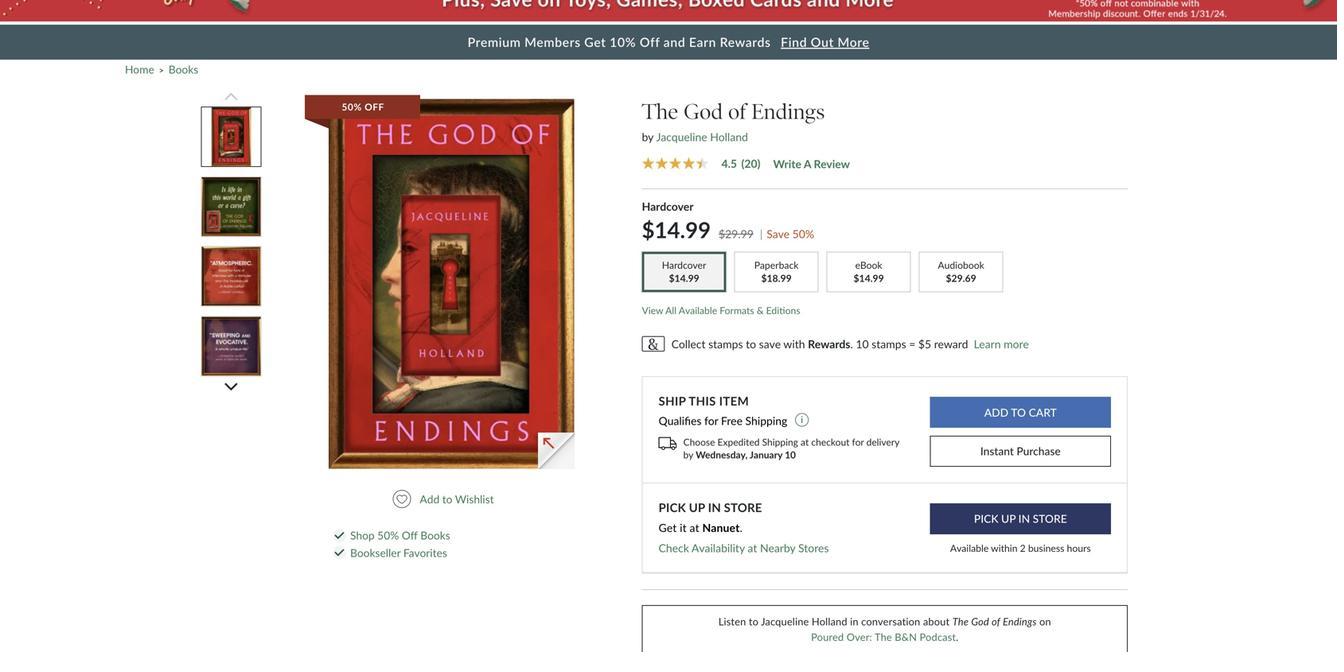 Task type: describe. For each thing, give the bounding box(es) containing it.
holland inside listen to jacqueline holland in conversation about the god of endings on poured over: the b&n podcast .
[[812, 616, 847, 628]]

check image for bookseller favorites
[[334, 550, 344, 557]]

business hours
[[1028, 543, 1091, 554]]

purchase
[[1017, 445, 1061, 458]]

on
[[1039, 616, 1051, 628]]

bookseller
[[350, 547, 401, 560]]

50% off link
[[305, 95, 574, 469]]

premium
[[468, 34, 521, 50]]

out
[[811, 34, 834, 50]]

. inside listen to jacqueline holland in conversation about the god of endings on poured over: the b&n podcast .
[[956, 631, 959, 643]]

ebook $14.99
[[854, 259, 884, 284]]

hardcover
[[642, 200, 694, 213]]

1 horizontal spatial available
[[950, 543, 989, 554]]

jacqueline inside the god of endings by jacqueline holland
[[656, 130, 707, 144]]

shipping inside ship this item qualifies for free shipping
[[745, 414, 787, 428]]

learn
[[974, 337, 1001, 351]]

up
[[689, 501, 705, 515]]

instant
[[980, 445, 1014, 458]]

&
[[757, 305, 764, 316]]

choose
[[683, 436, 715, 448]]

choose expedited shipping at checkout for delivery by
[[683, 436, 899, 461]]

bookseller favorites link
[[350, 547, 447, 560]]

by inside choose expedited shipping at checkout for delivery by
[[683, 449, 693, 461]]

of inside listen to jacqueline holland in conversation about the god of endings on poured over: the b&n podcast .
[[992, 616, 1000, 628]]

$14.99 $29.99
[[642, 216, 754, 243]]

members
[[525, 34, 581, 50]]

for inside ship this item qualifies for free shipping
[[704, 414, 718, 428]]

check
[[659, 542, 689, 555]]

check image for shop 50% off books
[[334, 532, 344, 540]]

in
[[708, 501, 721, 515]]

ship
[[659, 394, 686, 408]]

god inside listen to jacqueline holland in conversation about the god of endings on poured over: the b&n podcast .
[[971, 616, 989, 628]]

endings inside the god of endings by jacqueline holland
[[751, 99, 825, 124]]

for inside choose expedited shipping at checkout for delivery by
[[852, 436, 864, 448]]

store
[[724, 501, 762, 515]]

bookseller favorites
[[350, 547, 447, 560]]

write a review
[[773, 157, 850, 171]]

item
[[719, 394, 749, 408]]

50% inside shop 50% off books link
[[377, 529, 399, 542]]

qualifies
[[659, 414, 702, 428]]

jacqueline holland link
[[656, 130, 748, 144]]

alternative view 1 of the god of endings image
[[212, 107, 251, 166]]

over:
[[847, 631, 872, 643]]

off
[[365, 101, 384, 113]]

learn more link
[[974, 335, 1029, 353]]

the god of endings image
[[329, 99, 574, 469]]

january
[[750, 449, 783, 461]]

it
[[680, 521, 687, 535]]

expedited
[[718, 436, 760, 448]]

endings inside listen to jacqueline holland in conversation about the god of endings on poured over: the b&n podcast .
[[1003, 616, 1037, 628]]

0 horizontal spatial rewards
[[720, 34, 771, 50]]

by inside the god of endings by jacqueline holland
[[642, 130, 653, 144]]

poured over: the b&n podcast link
[[811, 631, 956, 643]]

to for listen to jacqueline holland in conversation about the god of endings on poured over: the b&n podcast .
[[749, 616, 759, 628]]

4.5
[[721, 157, 737, 170]]

books link
[[169, 63, 198, 76]]

shop
[[350, 529, 375, 542]]

instant purchase button
[[930, 436, 1111, 467]]

view
[[642, 305, 663, 316]]

wishlist
[[455, 493, 494, 506]]

$29.99
[[719, 227, 754, 241]]

save 50%
[[767, 227, 814, 241]]

pick up in store get it at nanuet . check availability at nearby stores
[[659, 501, 829, 555]]

alternative view 2 of the god of endings image
[[202, 177, 261, 236]]

nearby stores
[[760, 542, 829, 555]]

earn
[[689, 34, 716, 50]]

favorites
[[403, 547, 447, 560]]

alternative view 3 of the god of endings image
[[202, 247, 261, 306]]

check availability at nearby stores link
[[659, 542, 829, 556]]

god inside the god of endings by jacqueline holland
[[684, 99, 723, 124]]

the inside the god of endings by jacqueline holland
[[642, 99, 678, 124]]

1 horizontal spatial $14.99
[[854, 272, 884, 284]]

more
[[838, 34, 870, 50]]

add
[[420, 493, 439, 506]]

a
[[804, 157, 811, 171]]

write
[[773, 157, 801, 171]]

listen
[[718, 616, 746, 628]]

formats
[[720, 305, 754, 316]]

home
[[125, 63, 154, 76]]

conversation
[[861, 616, 920, 628]]

ship this item qualifies for free shipping
[[659, 394, 790, 428]]

review
[[814, 157, 850, 171]]

$5
[[918, 337, 931, 351]]

checkout
[[811, 436, 850, 448]]

view all available formats & editions link
[[642, 305, 800, 316]]

shop 50% off books
[[350, 529, 450, 542]]

available within 2 business hours
[[950, 543, 1091, 554]]

all
[[665, 305, 677, 316]]

podcast
[[920, 631, 956, 643]]

instant purchase
[[980, 445, 1061, 458]]

0 vertical spatial to
[[746, 337, 756, 351]]



Task type: vqa. For each thing, say whether or not it's contained in the screenshot.
but in the right of the page
no



Task type: locate. For each thing, give the bounding box(es) containing it.
nanuet
[[702, 521, 740, 535]]

to left save
[[746, 337, 756, 351]]

10%
[[610, 34, 636, 50]]

1 vertical spatial check image
[[334, 550, 344, 557]]

1 vertical spatial shipping
[[762, 436, 798, 448]]

0 vertical spatial 10
[[856, 337, 869, 351]]

1 vertical spatial 10
[[785, 449, 796, 461]]

endings up write
[[751, 99, 825, 124]]

more
[[1004, 337, 1029, 351]]

holland
[[710, 130, 748, 144], [812, 616, 847, 628]]

of
[[728, 99, 746, 124], [992, 616, 1000, 628]]

0 horizontal spatial jacqueline
[[656, 130, 707, 144]]

1 vertical spatial of
[[992, 616, 1000, 628]]

1 vertical spatial god
[[971, 616, 989, 628]]

2 horizontal spatial .
[[956, 631, 959, 643]]

at left checkout
[[801, 436, 809, 448]]

stamps down "view all available formats & editions"
[[708, 337, 743, 351]]

1 horizontal spatial books
[[420, 529, 450, 542]]

rewards
[[720, 34, 771, 50], [808, 337, 850, 351]]

god right about on the right
[[971, 616, 989, 628]]

to right listen
[[749, 616, 759, 628]]

1 horizontal spatial jacqueline
[[761, 616, 809, 628]]

god
[[684, 99, 723, 124], [971, 616, 989, 628]]

=
[[909, 337, 916, 351]]

1 horizontal spatial off
[[640, 34, 660, 50]]

for left free
[[704, 414, 718, 428]]

$29.69
[[946, 272, 976, 284]]

holland up 4.5
[[710, 130, 748, 144]]

0 horizontal spatial holland
[[710, 130, 748, 144]]

get left 10%
[[584, 34, 606, 50]]

1 vertical spatial rewards
[[808, 337, 850, 351]]

editions
[[766, 305, 800, 316]]

books
[[169, 63, 198, 76], [420, 529, 450, 542]]

1 vertical spatial for
[[852, 436, 864, 448]]

0 vertical spatial jacqueline
[[656, 130, 707, 144]]

1 vertical spatial available
[[950, 543, 989, 554]]

1 horizontal spatial god
[[971, 616, 989, 628]]

50% up 'bookseller favorites'
[[377, 529, 399, 542]]

0 vertical spatial the
[[642, 99, 678, 124]]

0 horizontal spatial stamps
[[708, 337, 743, 351]]

b&n
[[895, 631, 917, 643]]

0 vertical spatial 50%
[[342, 101, 362, 113]]

1 horizontal spatial get
[[659, 521, 677, 535]]

0 horizontal spatial books
[[169, 63, 198, 76]]

audiobook $29.69
[[938, 259, 984, 284]]

1 horizontal spatial .
[[850, 337, 853, 351]]

to
[[746, 337, 756, 351], [442, 493, 452, 506], [749, 616, 759, 628]]

shipping inside choose expedited shipping at checkout for delivery by
[[762, 436, 798, 448]]

0 vertical spatial of
[[728, 99, 746, 124]]

1 horizontal spatial holland
[[812, 616, 847, 628]]

10 right january
[[785, 449, 796, 461]]

check image left shop at the left bottom of page
[[334, 532, 344, 540]]

delivery
[[866, 436, 899, 448]]

50% left off at the top left
[[342, 101, 362, 113]]

0 vertical spatial god
[[684, 99, 723, 124]]

0 horizontal spatial off
[[402, 529, 418, 542]]

1 horizontal spatial the
[[875, 631, 892, 643]]

jacqueline up hardcover
[[656, 130, 707, 144]]

within
[[991, 543, 1018, 554]]

available left within
[[950, 543, 989, 554]]

pick
[[659, 501, 686, 515]]

0 horizontal spatial $14.99
[[642, 216, 711, 243]]

$14.99
[[642, 216, 711, 243], [854, 272, 884, 284]]

endings left on
[[1003, 616, 1037, 628]]

1 vertical spatial at
[[690, 521, 699, 535]]

1 vertical spatial endings
[[1003, 616, 1037, 628]]

in
[[850, 616, 859, 628]]

0 vertical spatial available
[[679, 305, 717, 316]]

at right it
[[690, 521, 699, 535]]

1 vertical spatial .
[[740, 521, 743, 535]]

save
[[759, 337, 781, 351]]

0 horizontal spatial god
[[684, 99, 723, 124]]

0 vertical spatial get
[[584, 34, 606, 50]]

rewards right 'with'
[[808, 337, 850, 351]]

the down conversation
[[875, 631, 892, 643]]

0 vertical spatial shipping
[[745, 414, 787, 428]]

1 horizontal spatial 10
[[856, 337, 869, 351]]

limited time only! 50% off thousands of hardcover books. plus, save on toys, boxed cards and more. shop all deals image
[[0, 0, 1337, 21]]

1 vertical spatial to
[[442, 493, 452, 506]]

1 vertical spatial books
[[420, 529, 450, 542]]

2 vertical spatial .
[[956, 631, 959, 643]]

off left and
[[640, 34, 660, 50]]

and
[[664, 34, 686, 50]]

0 vertical spatial $14.99
[[642, 216, 711, 243]]

(20)
[[741, 157, 760, 170]]

1 horizontal spatial of
[[992, 616, 1000, 628]]

books right home 'link'
[[169, 63, 198, 76]]

check image
[[334, 532, 344, 540], [334, 550, 344, 557]]

stamps left '='
[[872, 337, 906, 351]]

2 vertical spatial at
[[748, 542, 757, 555]]

0 vertical spatial .
[[850, 337, 853, 351]]

$18.99
[[761, 272, 792, 284]]

. inside "pick up in store get it at nanuet . check availability at nearby stores"
[[740, 521, 743, 535]]

0 vertical spatial at
[[801, 436, 809, 448]]

available
[[679, 305, 717, 316], [950, 543, 989, 554]]

0 horizontal spatial of
[[728, 99, 746, 124]]

view all available formats & editions
[[642, 305, 800, 316]]

excerpt image
[[538, 433, 575, 470]]

of inside the god of endings by jacqueline holland
[[728, 99, 746, 124]]

of left on
[[992, 616, 1000, 628]]

get left it
[[659, 521, 677, 535]]

premium members get 10% off and earn rewards find out more
[[468, 34, 870, 50]]

0 horizontal spatial .
[[740, 521, 743, 535]]

listen to jacqueline holland in conversation about the god of endings on poured over: the b&n podcast .
[[718, 616, 1051, 643]]

shop 50% off books link
[[350, 529, 450, 542]]

1 horizontal spatial 50%
[[377, 529, 399, 542]]

endings
[[751, 99, 825, 124], [1003, 616, 1037, 628]]

by down choose
[[683, 449, 693, 461]]

free
[[721, 414, 743, 428]]

0 horizontal spatial the
[[642, 99, 678, 124]]

1 horizontal spatial at
[[748, 542, 757, 555]]

1 horizontal spatial for
[[852, 436, 864, 448]]

2 check image from the top
[[334, 550, 344, 557]]

to right add
[[442, 493, 452, 506]]

0 vertical spatial holland
[[710, 130, 748, 144]]

the god of endings by jacqueline holland
[[642, 99, 825, 144]]

2
[[1020, 543, 1026, 554]]

0 vertical spatial check image
[[334, 532, 344, 540]]

shipping
[[745, 414, 787, 428], [762, 436, 798, 448]]

by
[[642, 130, 653, 144], [683, 449, 693, 461]]

available right all
[[679, 305, 717, 316]]

at inside choose expedited shipping at checkout for delivery by
[[801, 436, 809, 448]]

stamps
[[708, 337, 743, 351], [872, 337, 906, 351]]

2 horizontal spatial at
[[801, 436, 809, 448]]

50% off
[[342, 101, 384, 113]]

. right 'with'
[[850, 337, 853, 351]]

0 vertical spatial rewards
[[720, 34, 771, 50]]

1 vertical spatial holland
[[812, 616, 847, 628]]

reward
[[934, 337, 968, 351]]

rewards right earn
[[720, 34, 771, 50]]

1 vertical spatial jacqueline
[[761, 616, 809, 628]]

check image left bookseller
[[334, 550, 344, 557]]

50%
[[342, 101, 362, 113], [377, 529, 399, 542]]

holland up the poured
[[812, 616, 847, 628]]

holland inside the god of endings by jacqueline holland
[[710, 130, 748, 144]]

add to wishlist link
[[392, 491, 501, 509]]

0 horizontal spatial for
[[704, 414, 718, 428]]

None submit
[[930, 397, 1111, 428], [930, 504, 1111, 535], [930, 397, 1111, 428], [930, 504, 1111, 535]]

alternative view 4 of the god of endings image
[[202, 317, 261, 376]]

paperback $18.99
[[754, 259, 799, 284]]

jacqueline inside listen to jacqueline holland in conversation about the god of endings on poured over: the b&n podcast .
[[761, 616, 809, 628]]

0 vertical spatial books
[[169, 63, 198, 76]]

0 horizontal spatial at
[[690, 521, 699, 535]]

1 horizontal spatial endings
[[1003, 616, 1037, 628]]

add to wishlist
[[420, 493, 494, 506]]

0 vertical spatial endings
[[751, 99, 825, 124]]

wednesday, january 10
[[696, 449, 796, 461]]

with
[[783, 337, 805, 351]]

1 stamps from the left
[[708, 337, 743, 351]]

0 horizontal spatial available
[[679, 305, 717, 316]]

paperback
[[754, 259, 799, 271]]

get inside "pick up in store get it at nanuet . check availability at nearby stores"
[[659, 521, 677, 535]]

about
[[923, 616, 950, 628]]

2 horizontal spatial the
[[952, 616, 969, 628]]

$14.99 down ebook
[[854, 272, 884, 284]]

the
[[642, 99, 678, 124], [952, 616, 969, 628], [875, 631, 892, 643]]

list box
[[200, 90, 262, 455]]

audiobook
[[938, 259, 984, 271]]

to inside listen to jacqueline holland in conversation about the god of endings on poured over: the b&n podcast .
[[749, 616, 759, 628]]

collect
[[671, 337, 706, 351]]

collect stamps to save with rewards . 10 stamps = $5 reward learn more
[[671, 337, 1029, 351]]

1 vertical spatial by
[[683, 449, 693, 461]]

$14.99 down hardcover
[[642, 216, 711, 243]]

0 vertical spatial off
[[640, 34, 660, 50]]

50% inside 50% off link
[[342, 101, 362, 113]]

. down store
[[740, 521, 743, 535]]

1 vertical spatial $14.99
[[854, 272, 884, 284]]

of up jacqueline holland link
[[728, 99, 746, 124]]

0 horizontal spatial 50%
[[342, 101, 362, 113]]

to for add to wishlist
[[442, 493, 452, 506]]

write a review button
[[773, 157, 850, 171]]

to inside the add to wishlist link
[[442, 493, 452, 506]]

the right about on the right
[[952, 616, 969, 628]]

god up jacqueline holland link
[[684, 99, 723, 124]]

2 vertical spatial to
[[749, 616, 759, 628]]

home link
[[125, 63, 154, 76]]

10 left '='
[[856, 337, 869, 351]]

off up 'bookseller favorites'
[[402, 529, 418, 542]]

2 vertical spatial the
[[875, 631, 892, 643]]

jacqueline right listen
[[761, 616, 809, 628]]

1 horizontal spatial by
[[683, 449, 693, 461]]

availability
[[692, 542, 745, 555]]

by left jacqueline holland link
[[642, 130, 653, 144]]

2 stamps from the left
[[872, 337, 906, 351]]

1 horizontal spatial stamps
[[872, 337, 906, 351]]

. right b&n
[[956, 631, 959, 643]]

option
[[200, 385, 262, 447]]

0 horizontal spatial by
[[642, 130, 653, 144]]

1 horizontal spatial rewards
[[808, 337, 850, 351]]

ebook
[[855, 259, 882, 271]]

poured
[[811, 631, 844, 643]]

books up favorites at the left bottom of page
[[420, 529, 450, 542]]

get
[[584, 34, 606, 50], [659, 521, 677, 535]]

1 vertical spatial get
[[659, 521, 677, 535]]

0 horizontal spatial endings
[[751, 99, 825, 124]]

at right availability at the bottom right of the page
[[748, 542, 757, 555]]

0 horizontal spatial get
[[584, 34, 606, 50]]

1 check image from the top
[[334, 532, 344, 540]]

1 vertical spatial the
[[952, 616, 969, 628]]

wednesday,
[[696, 449, 748, 461]]

off
[[640, 34, 660, 50], [402, 529, 418, 542]]

the up jacqueline holland link
[[642, 99, 678, 124]]

0 horizontal spatial 10
[[785, 449, 796, 461]]

0 vertical spatial by
[[642, 130, 653, 144]]

for left delivery
[[852, 436, 864, 448]]

1 vertical spatial off
[[402, 529, 418, 542]]

0 vertical spatial for
[[704, 414, 718, 428]]

4.5 (20)
[[721, 157, 760, 170]]

1 vertical spatial 50%
[[377, 529, 399, 542]]



